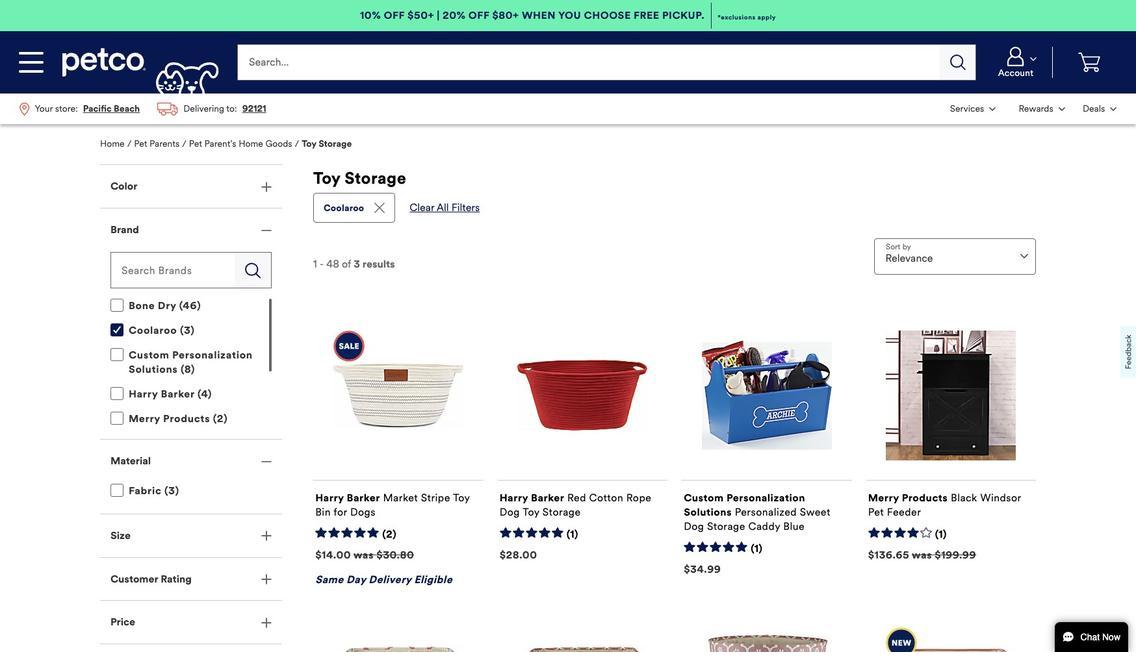 Task type: describe. For each thing, give the bounding box(es) containing it.
home link
[[100, 139, 125, 150]]

coolaroo (3)
[[129, 325, 195, 337]]

red cotton rope dog toy storage
[[500, 492, 651, 518]]

1 vertical spatial toy storage
[[313, 168, 406, 189]]

2 plus icon 2 image from the top
[[261, 531, 272, 542]]

2 home from the left
[[239, 139, 263, 150]]

1 plus icon 2 image from the top
[[261, 182, 272, 192]]

material
[[110, 455, 151, 468]]

dog inside the "personalized sweet dog storage caddy blue"
[[684, 520, 704, 533]]

feeder
[[887, 506, 921, 518]]

rope
[[626, 492, 651, 504]]

for
[[334, 506, 347, 518]]

cotton
[[589, 492, 623, 504]]

clear all filters
[[410, 201, 480, 214]]

(1) for red
[[567, 528, 578, 541]]

*exclusions apply
[[718, 13, 776, 21]]

parents
[[149, 139, 179, 150]]

2 list from the left
[[941, 94, 1126, 124]]

clear filter: primary brand, coolaroo image
[[375, 203, 385, 213]]

toy inside red cotton rope dog toy storage
[[523, 506, 540, 518]]

harry barker (4)
[[129, 388, 212, 401]]

1 vertical spatial (2)
[[382, 528, 397, 541]]

personalization for custom personalization solutions
[[727, 492, 805, 504]]

harry barker for toy
[[500, 492, 564, 504]]

pickup.
[[662, 9, 705, 21]]

dogs
[[350, 506, 376, 518]]

4 plus icon 2 button from the top
[[100, 601, 282, 644]]

1 / from the left
[[127, 139, 132, 150]]

Search Brands text field
[[111, 253, 235, 288]]

3 / from the left
[[295, 139, 299, 150]]

bin
[[315, 506, 331, 518]]

custom personalization solutions (8)
[[129, 349, 253, 376]]

1 review element for personalized
[[751, 543, 763, 556]]

when
[[522, 9, 556, 21]]

toy storage link
[[302, 139, 352, 150]]

you
[[558, 9, 581, 21]]

search image
[[950, 55, 966, 70]]

brand button
[[100, 208, 282, 251]]

carat down icon 13 image inside popup button
[[1030, 57, 1037, 61]]

dog inside red cotton rope dog toy storage
[[500, 506, 520, 518]]

harry for market stripe toy bin for dogs
[[315, 492, 344, 504]]

merry products
[[868, 492, 948, 504]]

red
[[567, 492, 586, 504]]

delivery
[[369, 574, 411, 586]]

dry
[[158, 300, 176, 312]]

2 off from the left
[[468, 9, 489, 21]]

bone
[[129, 300, 155, 312]]

pet for black windsor pet feeder
[[868, 506, 884, 518]]

1 - 48 of 3 results
[[313, 258, 395, 270]]

-
[[320, 258, 324, 270]]

coolaroo for coolaroo (3)
[[129, 325, 177, 337]]

personalized sweet dog storage caddy blue
[[684, 506, 830, 533]]

2 / from the left
[[182, 139, 186, 150]]

3
[[354, 258, 360, 270]]

barker for market stripe toy bin for dogs
[[347, 492, 380, 504]]

all
[[437, 201, 449, 214]]

(3) for coolaroo (3)
[[180, 325, 195, 337]]

apply
[[757, 13, 776, 21]]

20%
[[443, 9, 466, 21]]

storage inside the "personalized sweet dog storage caddy blue"
[[707, 520, 745, 533]]

day
[[346, 574, 366, 586]]

clear all filters button
[[410, 201, 480, 214]]

goods
[[265, 139, 292, 150]]

coolaroo for filter: primary brand, coolaroo element
[[324, 203, 364, 214]]

products for merry products
[[902, 492, 948, 504]]

1 review element for black
[[935, 528, 947, 542]]

market
[[383, 492, 418, 504]]

market stripe toy bin for dogs
[[315, 492, 470, 518]]

down arrow icon 1 image
[[1020, 254, 1028, 259]]

home / pet parents / pet parent's home goods /
[[100, 139, 299, 150]]

0 vertical spatial toy storage
[[302, 139, 352, 150]]

bone dry (46)
[[129, 300, 201, 312]]

$14.00 was $30.80
[[315, 549, 414, 561]]

pet parents link
[[134, 139, 179, 150]]

custom for custom personalization solutions
[[684, 492, 724, 504]]

products for merry products (2)
[[163, 413, 210, 425]]

storage right goods
[[319, 139, 352, 150]]

2 reviews element
[[382, 528, 397, 542]]

brand
[[110, 223, 139, 236]]

3 plus icon 2 button from the top
[[100, 558, 282, 601]]



Task type: locate. For each thing, give the bounding box(es) containing it.
storage inside red cotton rope dog toy storage
[[543, 506, 581, 518]]

solutions up "$34.99" at the bottom of the page
[[684, 506, 732, 518]]

0 horizontal spatial off
[[384, 9, 405, 21]]

eligible
[[414, 574, 452, 586]]

/ right home 'link'
[[127, 139, 132, 150]]

1 horizontal spatial off
[[468, 9, 489, 21]]

custom down "coolaroo (3)"
[[129, 349, 169, 362]]

dog
[[500, 506, 520, 518], [684, 520, 704, 533]]

(3) for fabric (3)
[[164, 485, 179, 497]]

carat down icon 13 button
[[942, 95, 1003, 123], [1006, 95, 1073, 123], [1075, 95, 1124, 123]]

0 horizontal spatial custom
[[129, 349, 169, 362]]

1 horizontal spatial barker
[[347, 492, 380, 504]]

personalized
[[735, 506, 797, 518]]

free
[[634, 9, 659, 21]]

Search search field
[[237, 44, 940, 81]]

0 vertical spatial (3)
[[180, 325, 195, 337]]

1 horizontal spatial solutions
[[684, 506, 732, 518]]

coolaroo left clear filter: primary brand, coolaroo icon
[[324, 203, 364, 214]]

0 horizontal spatial was
[[354, 549, 374, 561]]

1 vertical spatial custom
[[684, 492, 724, 504]]

1 vertical spatial products
[[902, 492, 948, 504]]

2 horizontal spatial harry
[[500, 492, 528, 504]]

0 horizontal spatial personalization
[[172, 349, 253, 362]]

barker up merry products (2)
[[161, 388, 195, 401]]

solutions
[[129, 364, 178, 376], [684, 506, 732, 518]]

2 horizontal spatial 1 review element
[[935, 528, 947, 542]]

(4)
[[198, 388, 212, 401]]

list up pet parents link at the left top of the page
[[10, 94, 275, 124]]

(2) up $30.80
[[382, 528, 397, 541]]

merry
[[129, 413, 160, 425], [868, 492, 899, 504]]

2 harry barker from the left
[[500, 492, 564, 504]]

$136.65 was $199.99
[[868, 549, 976, 561]]

plus icon 2 button
[[100, 165, 282, 208], [100, 515, 282, 557], [100, 558, 282, 601], [100, 601, 282, 644]]

merry for merry products (2)
[[129, 413, 160, 425]]

personalization up personalized
[[727, 492, 805, 504]]

1 horizontal spatial carat down icon 13 button
[[1006, 95, 1073, 123]]

toy right stripe
[[453, 492, 470, 504]]

off
[[384, 9, 405, 21], [468, 9, 489, 21]]

1 horizontal spatial was
[[912, 549, 932, 561]]

0 horizontal spatial carat down icon 13 button
[[942, 95, 1003, 123]]

personalization up (8)
[[172, 349, 253, 362]]

custom inside custom personalization solutions (8)
[[129, 349, 169, 362]]

1
[[313, 258, 317, 270]]

storage up remove icon "button"
[[345, 168, 406, 189]]

1 vertical spatial (3)
[[164, 485, 179, 497]]

(3) down (46)
[[180, 325, 195, 337]]

results
[[363, 258, 395, 270]]

same
[[315, 574, 344, 586]]

(1) for personalized
[[751, 543, 763, 555]]

1 review element for red
[[567, 528, 578, 542]]

0 horizontal spatial dog
[[500, 506, 520, 518]]

1 horizontal spatial /
[[182, 139, 186, 150]]

remove icon button
[[375, 202, 385, 213]]

0 horizontal spatial merry
[[129, 413, 160, 425]]

stripe
[[421, 492, 450, 504]]

carat down icon 13 image
[[1030, 57, 1037, 61], [989, 107, 996, 111], [1059, 107, 1065, 111], [1110, 107, 1117, 111]]

carat down icon 13 button
[[985, 47, 1047, 78]]

pet parent's home goods link
[[189, 139, 292, 150]]

was for $14.00
[[354, 549, 374, 561]]

1 vertical spatial merry
[[868, 492, 899, 504]]

pet left parent's at left
[[189, 139, 202, 150]]

10%
[[360, 9, 381, 21]]

0 horizontal spatial (1)
[[567, 528, 578, 541]]

(1) down red cotton rope dog toy storage
[[567, 528, 578, 541]]

(8)
[[181, 364, 195, 376]]

0 vertical spatial (2)
[[213, 413, 228, 425]]

storage
[[319, 139, 352, 150], [345, 168, 406, 189], [543, 506, 581, 518], [707, 520, 745, 533]]

2 horizontal spatial carat down icon 13 button
[[1075, 95, 1124, 123]]

pet for home / pet parents / pet parent's home goods /
[[134, 139, 147, 150]]

1 horizontal spatial coolaroo
[[324, 203, 364, 214]]

home left goods
[[239, 139, 263, 150]]

parent's
[[204, 139, 236, 150]]

black windsor pet feeder
[[868, 492, 1021, 518]]

1 vertical spatial dog
[[684, 520, 704, 533]]

windsor
[[980, 492, 1021, 504]]

off right 10%
[[384, 9, 405, 21]]

$199.99
[[935, 549, 976, 561]]

(2) up material dropdown button
[[213, 413, 228, 425]]

dog up '$28.00'
[[500, 506, 520, 518]]

caddy
[[748, 520, 780, 533]]

0 vertical spatial solutions
[[129, 364, 178, 376]]

0 horizontal spatial barker
[[161, 388, 195, 401]]

1 horizontal spatial products
[[902, 492, 948, 504]]

toy right goods
[[302, 139, 316, 150]]

0 vertical spatial dog
[[500, 506, 520, 518]]

0 horizontal spatial list
[[10, 94, 275, 124]]

2 plus icon 2 button from the top
[[100, 515, 282, 557]]

was for $136.65
[[912, 549, 932, 561]]

toy storage right goods
[[302, 139, 352, 150]]

pet left the parents
[[134, 139, 147, 150]]

(1) down caddy
[[751, 543, 763, 555]]

was right $136.65
[[912, 549, 932, 561]]

storage down custom personalization solutions
[[707, 520, 745, 533]]

products up feeder
[[902, 492, 948, 504]]

(1) up $199.99 at the right of the page
[[935, 528, 947, 541]]

toy storage up filter: primary brand, coolaroo element
[[313, 168, 406, 189]]

0 vertical spatial personalization
[[172, 349, 253, 362]]

merry for merry products
[[868, 492, 899, 504]]

pet
[[134, 139, 147, 150], [189, 139, 202, 150], [868, 506, 884, 518]]

list down carat down icon 13 popup button
[[941, 94, 1126, 124]]

0 vertical spatial custom
[[129, 349, 169, 362]]

|
[[437, 9, 440, 21]]

2 horizontal spatial (1)
[[935, 528, 947, 541]]

toy
[[302, 139, 316, 150], [313, 168, 340, 189], [453, 492, 470, 504], [523, 506, 540, 518]]

1 horizontal spatial list
[[941, 94, 1126, 124]]

barker for red cotton rope dog toy storage
[[531, 492, 564, 504]]

4 plus icon 2 image from the top
[[261, 618, 272, 628]]

0 horizontal spatial 1 review element
[[567, 528, 578, 542]]

sweet
[[800, 506, 830, 518]]

2 carat down icon 13 button from the left
[[1006, 95, 1073, 123]]

home left pet parents link at the left top of the page
[[100, 139, 125, 150]]

10% off $50+ | 20% off $80+ when you choose free pickup.
[[360, 9, 705, 21]]

1 was from the left
[[354, 549, 374, 561]]

/
[[127, 139, 132, 150], [182, 139, 186, 150], [295, 139, 299, 150]]

1 carat down icon 13 button from the left
[[942, 95, 1003, 123]]

merry up feeder
[[868, 492, 899, 504]]

harry barker
[[315, 492, 380, 504], [500, 492, 564, 504]]

search icon 3 image
[[245, 262, 261, 279]]

1 review element down caddy
[[751, 543, 763, 556]]

1 horizontal spatial (3)
[[180, 325, 195, 337]]

0 horizontal spatial (3)
[[164, 485, 179, 497]]

storage down the red
[[543, 506, 581, 518]]

personalization
[[172, 349, 253, 362], [727, 492, 805, 504]]

of
[[342, 258, 351, 270]]

1 review element down red cotton rope dog toy storage
[[567, 528, 578, 542]]

3 plus icon 2 image from the top
[[261, 574, 272, 585]]

filters
[[451, 201, 480, 214]]

$28.00
[[500, 549, 537, 561]]

0 horizontal spatial coolaroo
[[129, 325, 177, 337]]

1 horizontal spatial dog
[[684, 520, 704, 533]]

$30.80
[[376, 549, 414, 561]]

2 horizontal spatial /
[[295, 139, 299, 150]]

off right 20%
[[468, 9, 489, 21]]

barker up dogs
[[347, 492, 380, 504]]

1 home from the left
[[100, 139, 125, 150]]

harry barker up for
[[315, 492, 380, 504]]

harry barker for for
[[315, 492, 380, 504]]

(1) for black
[[935, 528, 947, 541]]

custom personalization solutions
[[684, 492, 805, 518]]

choose
[[584, 9, 631, 21]]

(46)
[[179, 300, 201, 312]]

filter: primary brand, coolaroo element
[[324, 203, 375, 214]]

coolaroo
[[324, 203, 364, 214], [129, 325, 177, 337]]

1 vertical spatial solutions
[[684, 506, 732, 518]]

0 horizontal spatial solutions
[[129, 364, 178, 376]]

fabric
[[129, 485, 162, 497]]

toy up '$28.00'
[[523, 506, 540, 518]]

was
[[354, 549, 374, 561], [912, 549, 932, 561]]

1 horizontal spatial merry
[[868, 492, 899, 504]]

personalization for custom personalization solutions (8)
[[172, 349, 253, 362]]

toy down "toy storage" link
[[313, 168, 340, 189]]

home
[[100, 139, 125, 150], [239, 139, 263, 150]]

/ right the parents
[[182, 139, 186, 150]]

1 horizontal spatial harry barker
[[500, 492, 564, 504]]

1 horizontal spatial personalization
[[727, 492, 805, 504]]

clear
[[410, 201, 434, 214]]

1 horizontal spatial harry
[[315, 492, 344, 504]]

solutions inside custom personalization solutions (8)
[[129, 364, 178, 376]]

/ right goods
[[295, 139, 299, 150]]

0 horizontal spatial (2)
[[213, 413, 228, 425]]

blue
[[783, 520, 805, 533]]

3 carat down icon 13 button from the left
[[1075, 95, 1124, 123]]

1 vertical spatial personalization
[[727, 492, 805, 504]]

black
[[951, 492, 977, 504]]

(2)
[[213, 413, 228, 425], [382, 528, 397, 541]]

material button
[[100, 440, 282, 483]]

1 list from the left
[[10, 94, 275, 124]]

$136.65
[[868, 549, 909, 561]]

same day delivery eligible
[[315, 574, 452, 586]]

*exclusions
[[718, 13, 756, 21]]

48
[[326, 258, 339, 270]]

(1)
[[567, 528, 578, 541], [935, 528, 947, 541], [751, 543, 763, 555]]

(3) right fabric
[[164, 485, 179, 497]]

personalization inside custom personalization solutions (8)
[[172, 349, 253, 362]]

1 review element up $199.99 at the right of the page
[[935, 528, 947, 542]]

dog up "$34.99" at the bottom of the page
[[684, 520, 704, 533]]

1 off from the left
[[384, 9, 405, 21]]

1 horizontal spatial pet
[[189, 139, 202, 150]]

harry up bin
[[315, 492, 344, 504]]

0 vertical spatial products
[[163, 413, 210, 425]]

coolaroo down bone
[[129, 325, 177, 337]]

1 horizontal spatial 1 review element
[[751, 543, 763, 556]]

$14.00
[[315, 549, 351, 561]]

2 horizontal spatial pet
[[868, 506, 884, 518]]

$80+
[[492, 9, 519, 21]]

0 horizontal spatial products
[[163, 413, 210, 425]]

2 horizontal spatial barker
[[531, 492, 564, 504]]

pet left feeder
[[868, 506, 884, 518]]

0 horizontal spatial pet
[[134, 139, 147, 150]]

solutions for custom personalization solutions
[[684, 506, 732, 518]]

was up day
[[354, 549, 374, 561]]

custom up the "personalized sweet dog storage caddy blue"
[[684, 492, 724, 504]]

products
[[163, 413, 210, 425], [902, 492, 948, 504]]

1 horizontal spatial home
[[239, 139, 263, 150]]

personalization inside custom personalization solutions
[[727, 492, 805, 504]]

pet inside black windsor pet feeder
[[868, 506, 884, 518]]

1 review element
[[567, 528, 578, 542], [935, 528, 947, 542], [751, 543, 763, 556]]

plus icon 2 image
[[261, 182, 272, 192], [261, 531, 272, 542], [261, 574, 272, 585], [261, 618, 272, 628]]

custom inside custom personalization solutions
[[684, 492, 724, 504]]

toy inside market stripe toy bin for dogs
[[453, 492, 470, 504]]

harry up '$28.00'
[[500, 492, 528, 504]]

0 horizontal spatial harry
[[129, 388, 158, 401]]

merry down harry barker (4)
[[129, 413, 160, 425]]

1 horizontal spatial custom
[[684, 492, 724, 504]]

0 horizontal spatial harry barker
[[315, 492, 380, 504]]

solutions for custom personalization solutions (8)
[[129, 364, 178, 376]]

1 harry barker from the left
[[315, 492, 380, 504]]

1 horizontal spatial (2)
[[382, 528, 397, 541]]

(3)
[[180, 325, 195, 337], [164, 485, 179, 497]]

0 horizontal spatial home
[[100, 139, 125, 150]]

1 horizontal spatial (1)
[[751, 543, 763, 555]]

harry for red cotton rope dog toy storage
[[500, 492, 528, 504]]

harry barker left the red
[[500, 492, 564, 504]]

$34.99
[[684, 563, 721, 576]]

solutions inside custom personalization solutions
[[684, 506, 732, 518]]

0 horizontal spatial /
[[127, 139, 132, 150]]

products down harry barker (4)
[[163, 413, 210, 425]]

merry products (2)
[[129, 413, 228, 425]]

solutions up harry barker (4)
[[129, 364, 178, 376]]

0 vertical spatial merry
[[129, 413, 160, 425]]

barker left the red
[[531, 492, 564, 504]]

$50+
[[408, 9, 434, 21]]

1 plus icon 2 button from the top
[[100, 165, 282, 208]]

fabric (3)
[[129, 485, 179, 497]]

harry up merry products (2)
[[129, 388, 158, 401]]

toy storage
[[302, 139, 352, 150], [313, 168, 406, 189]]

0 vertical spatial coolaroo
[[324, 203, 364, 214]]

1 vertical spatial coolaroo
[[129, 325, 177, 337]]

2 was from the left
[[912, 549, 932, 561]]

custom for custom personalization solutions (8)
[[129, 349, 169, 362]]

list
[[10, 94, 275, 124], [941, 94, 1126, 124]]

barker
[[161, 388, 195, 401], [347, 492, 380, 504], [531, 492, 564, 504]]



Task type: vqa. For each thing, say whether or not it's contained in the screenshot.
third Collar from left
no



